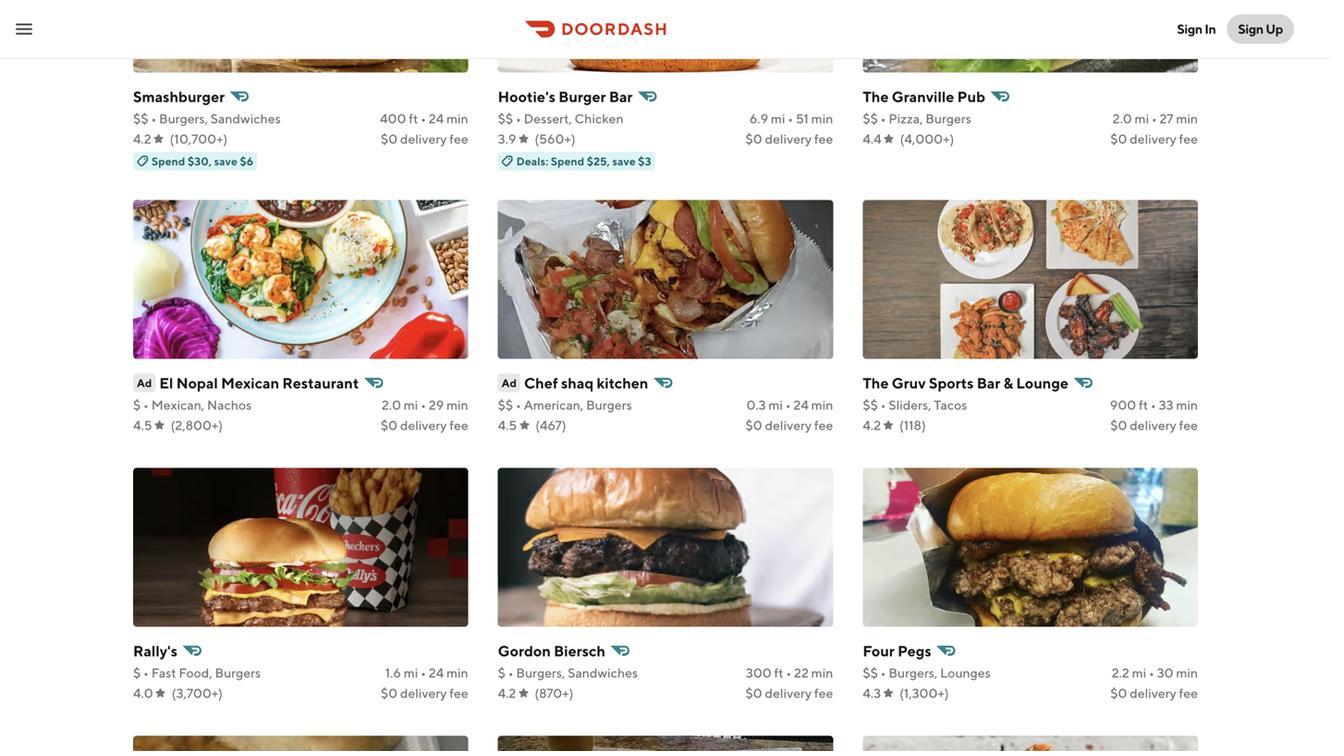 Task type: describe. For each thing, give the bounding box(es) containing it.
1 vertical spatial bar
[[977, 375, 1001, 392]]

the for the granville pub
[[863, 88, 889, 106]]

$$ • dessert, chicken
[[498, 111, 624, 126]]

300 ft • 22 min
[[746, 666, 834, 681]]

$​0 delivery fee for rally's
[[381, 686, 469, 702]]

$$ • burgers, lounges
[[863, 666, 991, 681]]

delivery down 2.0 mi • 29 min
[[400, 418, 447, 433]]

chef
[[524, 375, 558, 392]]

3.9
[[498, 131, 516, 147]]

$$ for four pegs
[[863, 666, 879, 681]]

1.6 mi • 24 min
[[386, 666, 469, 681]]

tacos
[[934, 398, 968, 413]]

delivery for gordon biersch
[[765, 686, 812, 702]]

• left american,
[[516, 398, 522, 413]]

gordon biersch
[[498, 643, 606, 661]]

sports
[[929, 375, 974, 392]]

pegs
[[898, 643, 932, 661]]

mexican
[[221, 375, 279, 392]]

• left 22
[[787, 666, 792, 681]]

$25,
[[587, 155, 610, 168]]

• left the 51
[[788, 111, 794, 126]]

the granville pub
[[863, 88, 986, 106]]

4.2 for smashburger
[[133, 131, 151, 147]]

900
[[1111, 398, 1137, 413]]

(1,300+)
[[900, 686, 950, 702]]

&
[[1004, 375, 1014, 392]]

min for the gruv sports bar & lounge
[[1177, 398, 1199, 413]]

spend $30, save $6
[[152, 155, 254, 168]]

el
[[159, 375, 173, 392]]

$$ for the granville pub
[[863, 111, 879, 126]]

chicken
[[575, 111, 624, 126]]

30
[[1158, 666, 1174, 681]]

burgers for $$ • pizza, burgers
[[926, 111, 972, 126]]

fee for four pegs
[[1180, 686, 1199, 702]]

$​0 for smashburger
[[381, 131, 398, 147]]

• left 29
[[421, 398, 426, 413]]

fast
[[151, 666, 176, 681]]

mi right 0.3
[[769, 398, 783, 413]]

4.2 for gordon biersch
[[498, 686, 516, 702]]

nachos
[[207, 398, 252, 413]]

nopal
[[176, 375, 218, 392]]

mi for the granville pub
[[1135, 111, 1150, 126]]

granville
[[892, 88, 955, 106]]

6.9 mi • 51 min
[[750, 111, 834, 126]]

0.3
[[747, 398, 766, 413]]

$ • burgers, sandwiches
[[498, 666, 638, 681]]

$$ for smashburger
[[133, 111, 148, 126]]

$​0 delivery fee for gordon biersch
[[746, 686, 834, 702]]

mi left 29
[[404, 398, 418, 413]]

$$ • sliders, tacos
[[863, 398, 968, 413]]

four
[[863, 643, 895, 661]]

sign for sign in
[[1178, 21, 1203, 37]]

four pegs
[[863, 643, 932, 661]]

$​0 for the granville pub
[[1111, 131, 1128, 147]]

burgers, for smashburger
[[159, 111, 208, 126]]

(118)
[[900, 418, 927, 433]]

fee for rally's
[[450, 686, 469, 702]]

4.0
[[133, 686, 153, 702]]

(3,700+)
[[172, 686, 223, 702]]

4.4
[[863, 131, 882, 147]]

fee for smashburger
[[450, 131, 469, 147]]

$​0 delivery fee for four pegs
[[1111, 686, 1199, 702]]

burger
[[559, 88, 606, 106]]

sign for sign up
[[1239, 21, 1264, 37]]

ft for the gruv sports bar & lounge
[[1140, 398, 1149, 413]]

min for four pegs
[[1177, 666, 1199, 681]]

$ for gordon biersch
[[498, 666, 506, 681]]

sign up link
[[1228, 14, 1295, 44]]

the for the gruv sports bar & lounge
[[863, 375, 889, 392]]

33
[[1159, 398, 1174, 413]]

delivery for four pegs
[[1130, 686, 1177, 702]]

min for hootie's burger bar
[[812, 111, 834, 126]]

deals:
[[517, 155, 549, 168]]

27
[[1160, 111, 1174, 126]]

51
[[796, 111, 809, 126]]

$​0 down 2.0 mi • 29 min
[[381, 418, 398, 433]]

ad chef shaq kitchen
[[502, 375, 649, 392]]

fee for the granville pub
[[1180, 131, 1199, 147]]

(10,700+)
[[170, 131, 228, 147]]

1.6
[[386, 666, 401, 681]]

2.0 for 2.0 mi • 27 min
[[1113, 111, 1133, 126]]

min for gordon biersch
[[812, 666, 834, 681]]

min right 0.3
[[812, 398, 834, 413]]

min for the granville pub
[[1177, 111, 1199, 126]]

• left 27
[[1152, 111, 1158, 126]]

(467)
[[536, 418, 567, 433]]

4.5 for chef
[[498, 418, 517, 433]]

(870+)
[[535, 686, 574, 702]]

$​0 delivery fee for hootie's burger bar
[[746, 131, 834, 147]]

$​0 delivery fee for smashburger
[[381, 131, 469, 147]]

delivery for the gruv sports bar & lounge
[[1130, 418, 1177, 433]]

deals: spend $25, save $3
[[517, 155, 652, 168]]

4.2 for the gruv sports bar & lounge
[[863, 418, 881, 433]]

min for rally's
[[447, 666, 469, 681]]

sandwiches for gordon biersch
[[568, 666, 638, 681]]

1 spend from the left
[[152, 155, 185, 168]]

$$ • pizza, burgers
[[863, 111, 972, 126]]

ft for gordon biersch
[[775, 666, 784, 681]]

fee down 2.0 mi • 29 min
[[450, 418, 469, 433]]

hootie's
[[498, 88, 556, 106]]

gordon
[[498, 643, 551, 661]]

6.9
[[750, 111, 769, 126]]

(2,800+)
[[171, 418, 223, 433]]

sign in link
[[1167, 11, 1228, 48]]

• down 'smashburger'
[[151, 111, 157, 126]]

mi for four pegs
[[1133, 666, 1147, 681]]

(560+)
[[535, 131, 576, 147]]

$​0 down 0.3
[[746, 418, 763, 433]]

4.3
[[863, 686, 882, 702]]

2.0 mi • 27 min
[[1113, 111, 1199, 126]]

hootie's burger bar
[[498, 88, 633, 106]]

american,
[[524, 398, 584, 413]]

2.0 for 2.0 mi • 29 min
[[382, 398, 401, 413]]

0.3 mi • 24 min
[[747, 398, 834, 413]]

• left the fast
[[143, 666, 149, 681]]

pub
[[958, 88, 986, 106]]

food,
[[179, 666, 212, 681]]



Task type: vqa. For each thing, say whether or not it's contained in the screenshot.
Appetizer Salads
no



Task type: locate. For each thing, give the bounding box(es) containing it.
1 vertical spatial 24
[[794, 398, 809, 413]]

burgers right food,
[[215, 666, 261, 681]]

delivery down 300 ft • 22 min
[[765, 686, 812, 702]]

sandwiches down biersch
[[568, 666, 638, 681]]

delivery for hootie's burger bar
[[765, 131, 812, 147]]

$​0 delivery fee
[[381, 131, 469, 147], [746, 131, 834, 147], [1111, 131, 1199, 147], [381, 418, 469, 433], [746, 418, 834, 433], [1111, 418, 1199, 433], [381, 686, 469, 702], [746, 686, 834, 702], [1111, 686, 1199, 702]]

1 horizontal spatial sign
[[1239, 21, 1264, 37]]

4.5 left (467)
[[498, 418, 517, 433]]

min right 27
[[1177, 111, 1199, 126]]

min right 29
[[447, 398, 469, 413]]

the
[[863, 88, 889, 106], [863, 375, 889, 392]]

2.2
[[1112, 666, 1130, 681]]

$​0 for gordon biersch
[[746, 686, 763, 702]]

ft for smashburger
[[409, 111, 418, 126]]

$​0 down the 300
[[746, 686, 763, 702]]

$30,
[[188, 155, 212, 168]]

0 horizontal spatial bar
[[609, 88, 633, 106]]

sandwiches up $6
[[211, 111, 281, 126]]

ad
[[137, 377, 152, 390], [502, 377, 517, 390]]

0 horizontal spatial sandwiches
[[211, 111, 281, 126]]

sign left in
[[1178, 21, 1203, 37]]

dessert,
[[524, 111, 572, 126]]

ft
[[409, 111, 418, 126], [1140, 398, 1149, 413], [775, 666, 784, 681]]

$ for rally's
[[133, 666, 141, 681]]

sign left up on the right of page
[[1239, 21, 1264, 37]]

rally's
[[133, 643, 178, 661]]

burgers, for gordon biersch
[[516, 666, 566, 681]]

• right 0.3
[[786, 398, 791, 413]]

in
[[1205, 21, 1217, 37]]

1 horizontal spatial burgers,
[[516, 666, 566, 681]]

$​0 down 2.0 mi • 27 min
[[1111, 131, 1128, 147]]

1 vertical spatial burgers
[[586, 398, 632, 413]]

1 vertical spatial 4.2
[[863, 418, 881, 433]]

2 horizontal spatial burgers
[[926, 111, 972, 126]]

delivery down 1.6 mi • 24 min
[[400, 686, 447, 702]]

1 horizontal spatial 2.0
[[1113, 111, 1133, 126]]

smashburger
[[133, 88, 225, 106]]

1 vertical spatial the
[[863, 375, 889, 392]]

2 sign from the left
[[1239, 21, 1264, 37]]

1 horizontal spatial sandwiches
[[568, 666, 638, 681]]

$​0 down 1.6
[[381, 686, 398, 702]]

• down gordon
[[508, 666, 514, 681]]

lounge
[[1017, 375, 1069, 392]]

0 horizontal spatial ad
[[137, 377, 152, 390]]

$​0 delivery fee down 0.3 mi • 24 min
[[746, 418, 834, 433]]

4.5 for el
[[133, 418, 152, 433]]

$$
[[133, 111, 148, 126], [498, 111, 514, 126], [863, 111, 879, 126], [498, 398, 514, 413], [863, 398, 879, 413], [863, 666, 879, 681]]

2 horizontal spatial ft
[[1140, 398, 1149, 413]]

fee down 6.9 mi • 51 min
[[815, 131, 834, 147]]

0 vertical spatial sandwiches
[[211, 111, 281, 126]]

burgers, down pegs on the bottom
[[889, 666, 938, 681]]

0 horizontal spatial 4.5
[[133, 418, 152, 433]]

1 horizontal spatial spend
[[551, 155, 585, 168]]

$ down gordon
[[498, 666, 506, 681]]

min right 33
[[1177, 398, 1199, 413]]

sign in
[[1178, 21, 1217, 37]]

2 save from the left
[[613, 155, 636, 168]]

900 ft • 33 min
[[1111, 398, 1199, 413]]

spend
[[152, 155, 185, 168], [551, 155, 585, 168]]

0 horizontal spatial spend
[[152, 155, 185, 168]]

$$ down 'smashburger'
[[133, 111, 148, 126]]

2 vertical spatial ft
[[775, 666, 784, 681]]

$​0 for rally's
[[381, 686, 398, 702]]

$ • mexican, nachos
[[133, 398, 252, 413]]

delivery down 6.9 mi • 51 min
[[765, 131, 812, 147]]

ft right 900
[[1140, 398, 1149, 413]]

mexican,
[[151, 398, 205, 413]]

4.2
[[133, 131, 151, 147], [863, 418, 881, 433], [498, 686, 516, 702]]

ad for chef
[[502, 377, 517, 390]]

save left $6
[[214, 155, 238, 168]]

mi for hootie's burger bar
[[771, 111, 786, 126]]

fee down 1.6 mi • 24 min
[[450, 686, 469, 702]]

ft right the 300
[[775, 666, 784, 681]]

0 vertical spatial the
[[863, 88, 889, 106]]

400
[[380, 111, 406, 126]]

24 for rally's
[[429, 666, 444, 681]]

1 vertical spatial 2.0
[[382, 398, 401, 413]]

4.2 down 'smashburger'
[[133, 131, 151, 147]]

• down four
[[881, 666, 887, 681]]

$ up 4.0
[[133, 666, 141, 681]]

$​0 delivery fee down 400 ft • 24 min
[[381, 131, 469, 147]]

$​0 down 6.9
[[746, 131, 763, 147]]

$​0 for four pegs
[[1111, 686, 1128, 702]]

$$ for the gruv sports bar & lounge
[[863, 398, 879, 413]]

fee
[[450, 131, 469, 147], [815, 131, 834, 147], [1180, 131, 1199, 147], [450, 418, 469, 433], [815, 418, 834, 433], [1180, 418, 1199, 433], [450, 686, 469, 702], [815, 686, 834, 702], [1180, 686, 1199, 702]]

min for smashburger
[[447, 111, 469, 126]]

sign inside "link"
[[1178, 21, 1203, 37]]

fee down 0.3 mi • 24 min
[[815, 418, 834, 433]]

bar left "&"
[[977, 375, 1001, 392]]

1 horizontal spatial save
[[613, 155, 636, 168]]

1 4.5 from the left
[[133, 418, 152, 433]]

$​0 delivery fee for the gruv sports bar & lounge
[[1111, 418, 1199, 433]]

ad left the el
[[137, 377, 152, 390]]

0 vertical spatial ft
[[409, 111, 418, 126]]

0 vertical spatial 2.0
[[1113, 111, 1133, 126]]

fee down 2.0 mi • 27 min
[[1180, 131, 1199, 147]]

$ left mexican,
[[133, 398, 141, 413]]

• right 1.6
[[421, 666, 426, 681]]

fee down 900 ft • 33 min
[[1180, 418, 1199, 433]]

sandwiches
[[211, 111, 281, 126], [568, 666, 638, 681]]

1 horizontal spatial bar
[[977, 375, 1001, 392]]

24
[[429, 111, 444, 126], [794, 398, 809, 413], [429, 666, 444, 681]]

sign up
[[1239, 21, 1284, 37]]

biersch
[[554, 643, 606, 661]]

delivery for smashburger
[[400, 131, 447, 147]]

burgers, for four pegs
[[889, 666, 938, 681]]

0 horizontal spatial burgers,
[[159, 111, 208, 126]]

0 horizontal spatial burgers
[[215, 666, 261, 681]]

delivery down 400 ft • 24 min
[[400, 131, 447, 147]]

burgers,
[[159, 111, 208, 126], [516, 666, 566, 681], [889, 666, 938, 681]]

ad inside ad chef shaq kitchen
[[502, 377, 517, 390]]

$$ for hootie's burger bar
[[498, 111, 514, 126]]

0 horizontal spatial 2.0
[[382, 398, 401, 413]]

• left mexican,
[[143, 398, 149, 413]]

sandwiches for smashburger
[[211, 111, 281, 126]]

$$ • american, burgers
[[498, 398, 632, 413]]

0 horizontal spatial sign
[[1178, 21, 1203, 37]]

$
[[133, 398, 141, 413], [133, 666, 141, 681], [498, 666, 506, 681]]

the up pizza,
[[863, 88, 889, 106]]

fee down 400 ft • 24 min
[[450, 131, 469, 147]]

4.2 left the '(118)'
[[863, 418, 881, 433]]

1 the from the top
[[863, 88, 889, 106]]

burgers, down 'smashburger'
[[159, 111, 208, 126]]

$3
[[638, 155, 652, 168]]

$​0 delivery fee down 2.0 mi • 29 min
[[381, 418, 469, 433]]

1 vertical spatial ft
[[1140, 398, 1149, 413]]

burgers up (4,000+)
[[926, 111, 972, 126]]

2 horizontal spatial burgers,
[[889, 666, 938, 681]]

24 for smashburger
[[429, 111, 444, 126]]

fee down 300 ft • 22 min
[[815, 686, 834, 702]]

• left 30 on the bottom of the page
[[1150, 666, 1155, 681]]

• left 33
[[1151, 398, 1157, 413]]

$$ left american,
[[498, 398, 514, 413]]

0 horizontal spatial ft
[[409, 111, 418, 126]]

2 horizontal spatial 4.2
[[863, 418, 881, 433]]

mi right 6.9
[[771, 111, 786, 126]]

delivery down '2.2 mi • 30 min' in the right of the page
[[1130, 686, 1177, 702]]

delivery for rally's
[[400, 686, 447, 702]]

2 the from the top
[[863, 375, 889, 392]]

min right the 51
[[812, 111, 834, 126]]

min right 22
[[812, 666, 834, 681]]

ad for el
[[137, 377, 152, 390]]

lounges
[[941, 666, 991, 681]]

2.0 left 29
[[382, 398, 401, 413]]

2.0 left 27
[[1113, 111, 1133, 126]]

$​0
[[381, 131, 398, 147], [746, 131, 763, 147], [1111, 131, 1128, 147], [381, 418, 398, 433], [746, 418, 763, 433], [1111, 418, 1128, 433], [381, 686, 398, 702], [746, 686, 763, 702], [1111, 686, 1128, 702]]

mi
[[771, 111, 786, 126], [1135, 111, 1150, 126], [404, 398, 418, 413], [769, 398, 783, 413], [404, 666, 418, 681], [1133, 666, 1147, 681]]

bar up chicken
[[609, 88, 633, 106]]

1 horizontal spatial ad
[[502, 377, 517, 390]]

bar
[[609, 88, 633, 106], [977, 375, 1001, 392]]

2 spend from the left
[[551, 155, 585, 168]]

restaurant
[[282, 375, 359, 392]]

$​0 for hootie's burger bar
[[746, 131, 763, 147]]

sign
[[1178, 21, 1203, 37], [1239, 21, 1264, 37]]

• left pizza,
[[881, 111, 887, 126]]

$​0 down 2.2
[[1111, 686, 1128, 702]]

mi right 2.2
[[1133, 666, 1147, 681]]

1 horizontal spatial 4.2
[[498, 686, 516, 702]]

2 vertical spatial burgers
[[215, 666, 261, 681]]

ad left chef
[[502, 377, 517, 390]]

400 ft • 24 min
[[380, 111, 469, 126]]

24 right 400
[[429, 111, 444, 126]]

$ • fast food, burgers
[[133, 666, 261, 681]]

burgers for $$ • american, burgers
[[586, 398, 632, 413]]

300
[[746, 666, 772, 681]]

mi left 27
[[1135, 111, 1150, 126]]

burgers
[[926, 111, 972, 126], [586, 398, 632, 413], [215, 666, 261, 681]]

$​0 delivery fee down 900 ft • 33 min
[[1111, 418, 1199, 433]]

spend left $30,
[[152, 155, 185, 168]]

1 ad from the left
[[137, 377, 152, 390]]

$​0 down 400
[[381, 131, 398, 147]]

sliders,
[[889, 398, 932, 413]]

spend down (560+)
[[551, 155, 585, 168]]

$$ • burgers, sandwiches
[[133, 111, 281, 126]]

1 horizontal spatial burgers
[[586, 398, 632, 413]]

29
[[429, 398, 444, 413]]

0 vertical spatial 24
[[429, 111, 444, 126]]

shaq
[[561, 375, 594, 392]]

$​0 delivery fee down 300 ft • 22 min
[[746, 686, 834, 702]]

$$ up 4.4
[[863, 111, 879, 126]]

up
[[1266, 21, 1284, 37]]

ad el nopal mexican restaurant
[[137, 375, 359, 392]]

open menu image
[[13, 18, 35, 40]]

2.2 mi • 30 min
[[1112, 666, 1199, 681]]

$$ left sliders,
[[863, 398, 879, 413]]

fee for the gruv sports bar & lounge
[[1180, 418, 1199, 433]]

mi right 1.6
[[404, 666, 418, 681]]

1 horizontal spatial 4.5
[[498, 418, 517, 433]]

save
[[214, 155, 238, 168], [613, 155, 636, 168]]

save left $3
[[613, 155, 636, 168]]

2 4.5 from the left
[[498, 418, 517, 433]]

ad inside ad el nopal mexican restaurant
[[137, 377, 152, 390]]

0 vertical spatial bar
[[609, 88, 633, 106]]

min right 400
[[447, 111, 469, 126]]

0 vertical spatial 4.2
[[133, 131, 151, 147]]

2 vertical spatial 4.2
[[498, 686, 516, 702]]

1 vertical spatial sandwiches
[[568, 666, 638, 681]]

2.0
[[1113, 111, 1133, 126], [382, 398, 401, 413]]

min right 30 on the bottom of the page
[[1177, 666, 1199, 681]]

0 horizontal spatial save
[[214, 155, 238, 168]]

$$ up 3.9
[[498, 111, 514, 126]]

gruv
[[892, 375, 926, 392]]

$​0 delivery fee down 6.9 mi • 51 min
[[746, 131, 834, 147]]

1 horizontal spatial ft
[[775, 666, 784, 681]]

• left sliders,
[[881, 398, 887, 413]]

24 right 0.3
[[794, 398, 809, 413]]

•
[[151, 111, 157, 126], [421, 111, 426, 126], [516, 111, 522, 126], [788, 111, 794, 126], [881, 111, 887, 126], [1152, 111, 1158, 126], [143, 398, 149, 413], [421, 398, 426, 413], [516, 398, 522, 413], [786, 398, 791, 413], [881, 398, 887, 413], [1151, 398, 1157, 413], [143, 666, 149, 681], [421, 666, 426, 681], [508, 666, 514, 681], [787, 666, 792, 681], [881, 666, 887, 681], [1150, 666, 1155, 681]]

4.5 down mexican,
[[133, 418, 152, 433]]

• up 3.9
[[516, 111, 522, 126]]

$$ up 4.3
[[863, 666, 879, 681]]

fee for gordon biersch
[[815, 686, 834, 702]]

fee down '2.2 mi • 30 min' in the right of the page
[[1180, 686, 1199, 702]]

$6
[[240, 155, 254, 168]]

2 vertical spatial 24
[[429, 666, 444, 681]]

1 save from the left
[[214, 155, 238, 168]]

$​0 delivery fee down '2.2 mi • 30 min' in the right of the page
[[1111, 686, 1199, 702]]

min right 1.6
[[447, 666, 469, 681]]

22
[[795, 666, 809, 681]]

$​0 down 900
[[1111, 418, 1128, 433]]

the gruv sports bar & lounge
[[863, 375, 1069, 392]]

$​0 delivery fee for the granville pub
[[1111, 131, 1199, 147]]

delivery for the granville pub
[[1130, 131, 1177, 147]]

2.0 mi • 29 min
[[382, 398, 469, 413]]

(4,000+)
[[901, 131, 955, 147]]

delivery down 0.3 mi • 24 min
[[765, 418, 812, 433]]

the left gruv
[[863, 375, 889, 392]]

2 ad from the left
[[502, 377, 517, 390]]

burgers, up the (870+)
[[516, 666, 566, 681]]

0 vertical spatial burgers
[[926, 111, 972, 126]]

$​0 for the gruv sports bar & lounge
[[1111, 418, 1128, 433]]

24 right 1.6
[[429, 666, 444, 681]]

mi for rally's
[[404, 666, 418, 681]]

fee for hootie's burger bar
[[815, 131, 834, 147]]

pizza,
[[889, 111, 923, 126]]

• right 400
[[421, 111, 426, 126]]

0 horizontal spatial 4.2
[[133, 131, 151, 147]]

kitchen
[[597, 375, 649, 392]]

1 sign from the left
[[1178, 21, 1203, 37]]



